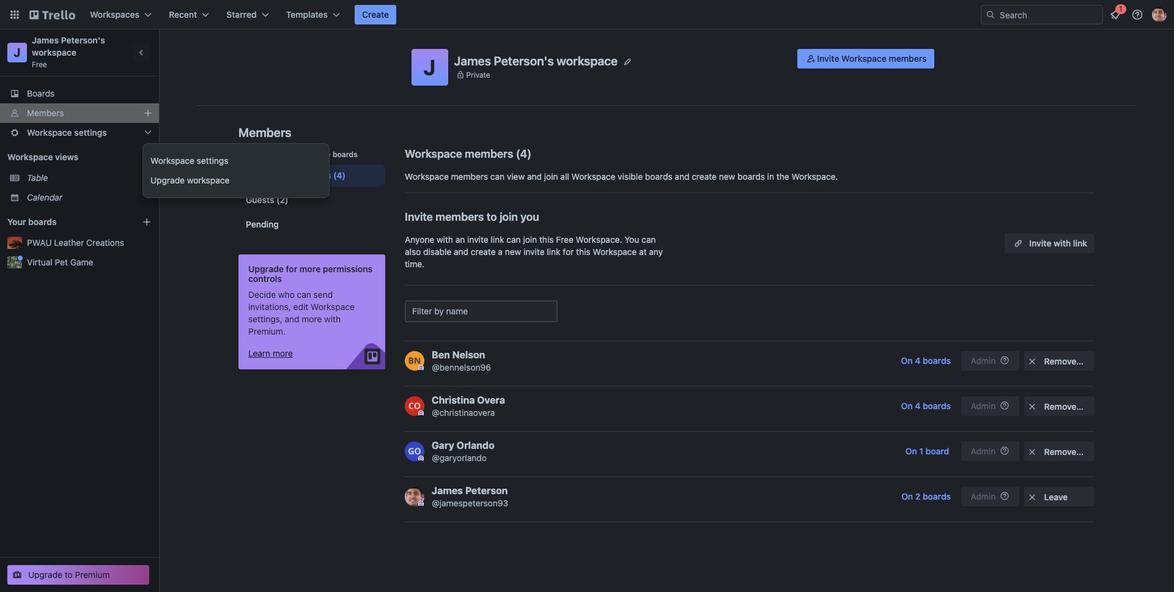 Task type: describe. For each thing, give the bounding box(es) containing it.
for inside upgrade for more permissions controls decide who can send invitations, edit workspace settings, and more with premium.
[[286, 264, 298, 274]]

admin for nelson
[[971, 355, 996, 366]]

anyone with an invite link can join this free workspace. you can also disable and create a new invite link for this workspace at any time.
[[405, 234, 663, 269]]

can left view
[[491, 171, 505, 182]]

join inside 'anyone with an invite link can join this free workspace. you can also disable and create a new invite link for this workspace at any time.'
[[523, 234, 537, 245]]

on 4 boards link for nelson
[[896, 351, 957, 371]]

0 vertical spatial 4
[[520, 147, 528, 160]]

new inside 'anyone with an invite link can join this free workspace. you can also disable and create a new invite link for this workspace at any time.'
[[505, 247, 521, 257]]

2
[[916, 491, 921, 502]]

james peterson's workspace link
[[32, 35, 107, 58]]

upgrade to premium
[[28, 570, 110, 580]]

1 vertical spatial workspace settings
[[151, 155, 228, 166]]

virtual
[[27, 257, 53, 267]]

admin button for peterson
[[962, 487, 1020, 507]]

on 1 board
[[906, 446, 950, 456]]

upgrade for more permissions controls decide who can send invitations, edit workspace settings, and more with premium.
[[248, 264, 373, 336]]

2 horizontal spatial join
[[544, 171, 558, 182]]

open information menu image
[[1132, 9, 1144, 21]]

invite with link
[[1030, 238, 1088, 248]]

leave link
[[1025, 487, 1095, 507]]

james peterson @jamespeterson93
[[432, 485, 509, 508]]

calendar
[[27, 192, 62, 203]]

can inside upgrade for more permissions controls decide who can send invitations, edit workspace settings, and more with premium.
[[297, 289, 311, 300]]

view
[[507, 171, 525, 182]]

boards link
[[0, 84, 159, 103]]

and inside 'anyone with an invite link can join this free workspace. you can also disable and create a new invite link for this workspace at any time.'
[[454, 247, 469, 257]]

add board image
[[142, 217, 152, 227]]

pwau leather creations
[[27, 237, 124, 248]]

workspaces button
[[83, 5, 159, 24]]

1
[[920, 446, 924, 456]]

templates button
[[279, 5, 348, 24]]

learn
[[248, 348, 271, 359]]

james for james peterson's workspace free
[[32, 35, 59, 45]]

0 horizontal spatial workspace members
[[246, 170, 331, 180]]

@christinaovera
[[432, 407, 495, 418]]

sm image inside invite workspace members button
[[805, 53, 818, 65]]

peterson
[[465, 485, 508, 496]]

workspace views
[[7, 152, 78, 162]]

on 2 boards
[[902, 491, 951, 502]]

invite with link button
[[1005, 234, 1095, 253]]

leave
[[1045, 492, 1068, 502]]

in
[[768, 171, 775, 182]]

settings,
[[248, 314, 283, 324]]

james peterson (jamespeterson93) image
[[1153, 7, 1167, 22]]

table
[[27, 173, 48, 183]]

settings inside workspace settings link
[[197, 155, 228, 166]]

can up at
[[642, 234, 656, 245]]

leather
[[54, 237, 84, 248]]

(2)
[[277, 195, 288, 205]]

invite workspace members button
[[798, 49, 935, 69]]

workspace navigation collapse icon image
[[133, 44, 151, 61]]

members link
[[0, 103, 159, 123]]

starred button
[[219, 5, 276, 24]]

)
[[528, 147, 532, 160]]

0 horizontal spatial link
[[491, 234, 505, 245]]

pwau
[[27, 237, 52, 248]]

primary element
[[0, 0, 1175, 29]]

peterson's for james peterson's workspace
[[494, 54, 554, 68]]

on for overa
[[902, 401, 913, 411]]

search image
[[986, 10, 996, 20]]

an
[[456, 234, 465, 245]]

game
[[70, 257, 93, 267]]

guests
[[246, 195, 274, 205]]

and right visible
[[675, 171, 690, 182]]

starred
[[227, 9, 257, 20]]

all
[[561, 171, 569, 182]]

invite for invite workspace members
[[818, 53, 840, 64]]

this member is an admin of this workspace. image for gary orlando
[[418, 456, 424, 461]]

1 notification image
[[1109, 7, 1123, 22]]

remove… for overa
[[1045, 401, 1084, 412]]

james peterson's workspace
[[454, 54, 618, 68]]

workspace. inside 'anyone with an invite link can join this free workspace. you can also disable and create a new invite link for this workspace at any time.'
[[576, 234, 623, 245]]

ben nelson @bennelson96
[[432, 349, 491, 373]]

with for invite
[[1054, 238, 1071, 248]]

decide
[[248, 289, 276, 300]]

premium
[[75, 570, 110, 580]]

on 4 boards for ben nelson
[[902, 355, 951, 366]]

who
[[278, 289, 295, 300]]

gary orlando @garyorlando
[[432, 440, 495, 463]]

admin for overa
[[971, 401, 996, 411]]

your boards
[[7, 217, 57, 227]]

anyone
[[405, 234, 435, 245]]

premium.
[[248, 326, 286, 336]]

boards
[[27, 88, 55, 99]]

4 for christina overa
[[915, 401, 921, 411]]

j link
[[7, 43, 27, 62]]

ben
[[432, 349, 450, 360]]

invitations,
[[248, 302, 291, 312]]

learn more button
[[248, 348, 293, 360]]

admin button for orlando
[[962, 442, 1020, 461]]

sm image for james peterson
[[1027, 491, 1039, 504]]

any
[[649, 247, 663, 257]]

private
[[467, 70, 490, 79]]

free inside 'anyone with an invite link can join this free workspace. you can also disable and create a new invite link for this workspace at any time.'
[[556, 234, 574, 245]]

workspace members can view and join all workspace visible boards and create new boards in the workspace.
[[405, 171, 838, 182]]

remove… for nelson
[[1045, 356, 1084, 366]]

on 1 board link
[[899, 442, 957, 461]]

invite for invite members to join you
[[405, 210, 433, 223]]

board
[[926, 446, 950, 456]]

upgrade to premium link
[[7, 565, 149, 585]]

virtual pet game link
[[27, 256, 152, 269]]

create
[[362, 9, 389, 20]]

upgrade workspace link
[[143, 171, 344, 190]]

admin for peterson
[[971, 491, 996, 502]]

james for james peterson @jamespeterson93
[[432, 485, 463, 496]]

free inside james peterson's workspace free
[[32, 60, 47, 69]]

and right view
[[527, 171, 542, 182]]

0 vertical spatial to
[[487, 210, 497, 223]]

(4)
[[333, 170, 346, 180]]

1 vertical spatial more
[[302, 314, 322, 324]]

learn more
[[248, 348, 293, 359]]

this member is an admin of this workspace. image for christina overa
[[418, 411, 424, 416]]

edit
[[293, 302, 308, 312]]

(
[[516, 147, 520, 160]]

for inside 'anyone with an invite link can join this free workspace. you can also disable and create a new invite link for this workspace at any time.'
[[563, 247, 574, 257]]



Task type: vqa. For each thing, say whether or not it's contained in the screenshot.


Task type: locate. For each thing, give the bounding box(es) containing it.
1 horizontal spatial invite
[[818, 53, 840, 64]]

2 vertical spatial invite
[[1030, 238, 1052, 248]]

1 horizontal spatial workspace members
[[405, 147, 514, 160]]

0 horizontal spatial invite
[[468, 234, 489, 245]]

members up of
[[239, 125, 292, 139]]

recent button
[[162, 5, 217, 24]]

members left of
[[246, 150, 280, 159]]

more
[[300, 264, 321, 274], [302, 314, 322, 324], [273, 348, 293, 359]]

0 vertical spatial members
[[27, 108, 64, 118]]

new left in
[[719, 171, 736, 182]]

1 vertical spatial workspace.
[[576, 234, 623, 245]]

upgrade up add board image
[[151, 175, 185, 185]]

on 4 boards link
[[896, 351, 957, 371], [896, 396, 957, 416]]

this member is an admin of this workspace. image
[[418, 411, 424, 416], [418, 456, 424, 461], [418, 501, 424, 507]]

1 vertical spatial create
[[471, 247, 496, 257]]

3 admin from the top
[[971, 446, 996, 456]]

0 vertical spatial for
[[563, 247, 574, 257]]

can down you
[[507, 234, 521, 245]]

3 remove… from the top
[[1045, 447, 1084, 457]]

workspace. right "the"
[[792, 171, 838, 182]]

j left james peterson's workspace free
[[14, 45, 21, 59]]

0 horizontal spatial create
[[471, 247, 496, 257]]

j for 'j' button
[[424, 54, 436, 80]]

workspace members left (
[[405, 147, 514, 160]]

1 vertical spatial james
[[454, 54, 491, 68]]

0 horizontal spatial invite
[[405, 210, 433, 223]]

workspace inside upgrade for more permissions controls decide who can send invitations, edit workspace settings, and more with premium.
[[311, 302, 355, 312]]

more up send
[[300, 264, 321, 274]]

send
[[314, 289, 333, 300]]

table link
[[27, 172, 152, 184]]

with inside button
[[1054, 238, 1071, 248]]

invite workspace members
[[818, 53, 927, 64]]

2 horizontal spatial invite
[[1030, 238, 1052, 248]]

controls
[[248, 273, 282, 284]]

recent
[[169, 9, 197, 20]]

0 horizontal spatial new
[[505, 247, 521, 257]]

1 vertical spatial settings
[[197, 155, 228, 166]]

2 vertical spatial members
[[246, 150, 280, 159]]

link inside button
[[1074, 238, 1088, 248]]

1 horizontal spatial to
[[487, 210, 497, 223]]

j
[[14, 45, 21, 59], [424, 54, 436, 80]]

remove… link for christina overa
[[1025, 396, 1095, 416]]

1 vertical spatial on 4 boards link
[[896, 396, 957, 416]]

can up edit
[[297, 289, 311, 300]]

@garyorlando
[[432, 453, 487, 463]]

1 on 4 boards from the top
[[902, 355, 951, 366]]

can
[[491, 171, 505, 182], [507, 234, 521, 245], [642, 234, 656, 245], [297, 289, 311, 300]]

2 horizontal spatial workspace
[[557, 54, 618, 68]]

4 for ben nelson
[[915, 355, 921, 366]]

with inside upgrade for more permissions controls decide who can send invitations, edit workspace settings, and more with premium.
[[324, 314, 341, 324]]

workspace members down of
[[246, 170, 331, 180]]

1 on 4 boards link from the top
[[896, 351, 957, 371]]

on 4 boards link for overa
[[896, 396, 957, 416]]

0 vertical spatial upgrade
[[151, 175, 185, 185]]

christina overa @christinaovera
[[432, 395, 505, 418]]

1 vertical spatial free
[[556, 234, 574, 245]]

0 vertical spatial this
[[540, 234, 554, 245]]

0 vertical spatial more
[[300, 264, 321, 274]]

james up @jamespeterson93
[[432, 485, 463, 496]]

1 vertical spatial this
[[576, 247, 591, 257]]

1 horizontal spatial invite
[[524, 247, 545, 257]]

2 vertical spatial remove… link
[[1025, 442, 1095, 461]]

1 vertical spatial this member is an admin of this workspace. image
[[418, 456, 424, 461]]

your boards with 2 items element
[[7, 215, 124, 229]]

workspace inside 'anyone with an invite link can join this free workspace. you can also disable and create a new invite link for this workspace at any time.'
[[593, 247, 637, 257]]

pending link
[[239, 214, 385, 236]]

admin button for nelson
[[962, 351, 1020, 371]]

1 horizontal spatial free
[[556, 234, 574, 245]]

1 horizontal spatial workspace
[[187, 175, 230, 185]]

workspace for james peterson's workspace free
[[32, 47, 76, 58]]

link
[[491, 234, 505, 245], [1074, 238, 1088, 248], [547, 247, 561, 257]]

workspace.
[[792, 171, 838, 182], [576, 234, 623, 245]]

remove… link
[[1025, 351, 1095, 371], [1025, 396, 1095, 416], [1025, 442, 1095, 461]]

james up private
[[454, 54, 491, 68]]

calendar link
[[27, 191, 152, 204]]

1 vertical spatial on 4 boards
[[902, 401, 951, 411]]

invite members to join you
[[405, 210, 540, 223]]

templates
[[286, 9, 328, 20]]

join left all
[[544, 171, 558, 182]]

admin button for overa
[[962, 396, 1020, 416]]

settings down members link
[[74, 127, 107, 138]]

on 4 boards
[[902, 355, 951, 366], [902, 401, 951, 411]]

sm image
[[805, 53, 818, 65], [1027, 401, 1039, 413]]

workspace right j link in the left top of the page
[[32, 47, 76, 58]]

workspace settings button
[[0, 123, 159, 143]]

1 horizontal spatial link
[[547, 247, 561, 257]]

2 remove… from the top
[[1045, 401, 1084, 412]]

0 horizontal spatial for
[[286, 264, 298, 274]]

invite inside button
[[1030, 238, 1052, 248]]

( 4 )
[[516, 147, 532, 160]]

2 vertical spatial upgrade
[[28, 570, 62, 580]]

on for orlando
[[906, 446, 918, 456]]

upgrade left premium
[[28, 570, 62, 580]]

invite inside button
[[818, 53, 840, 64]]

workspace inside dropdown button
[[27, 127, 72, 138]]

sm image
[[1027, 355, 1039, 368], [1027, 446, 1039, 458], [1027, 491, 1039, 504]]

1 horizontal spatial peterson's
[[494, 54, 554, 68]]

boards
[[333, 150, 358, 159], [645, 171, 673, 182], [738, 171, 765, 182], [28, 217, 57, 227], [923, 355, 951, 366], [923, 401, 951, 411], [923, 491, 951, 502]]

2 vertical spatial this member is an admin of this workspace. image
[[418, 501, 424, 507]]

upgrade for upgrade workspace
[[151, 175, 185, 185]]

remove… link for gary orlando
[[1025, 442, 1095, 461]]

james for james peterson's workspace
[[454, 54, 491, 68]]

create inside 'anyone with an invite link can join this free workspace. you can also disable and create a new invite link for this workspace at any time.'
[[471, 247, 496, 257]]

you
[[625, 234, 640, 245]]

j button
[[411, 49, 448, 86]]

2 remove… link from the top
[[1025, 396, 1095, 416]]

on 4 boards for christina overa
[[902, 401, 951, 411]]

2 vertical spatial sm image
[[1027, 491, 1039, 504]]

0 vertical spatial on 4 boards link
[[896, 351, 957, 371]]

0 vertical spatial remove… link
[[1025, 351, 1095, 371]]

and down edit
[[285, 314, 300, 324]]

Filter by name text field
[[405, 300, 558, 322]]

1 this member is an admin of this workspace. image from the top
[[418, 411, 424, 416]]

your
[[7, 217, 26, 227]]

sm image inside "leave" link
[[1027, 491, 1039, 504]]

1 horizontal spatial create
[[692, 171, 717, 182]]

of
[[281, 150, 289, 159]]

join left you
[[500, 210, 518, 223]]

1 vertical spatial members
[[239, 125, 292, 139]]

and inside upgrade for more permissions controls decide who can send invitations, edit workspace settings, and more with premium.
[[285, 314, 300, 324]]

1 vertical spatial remove… link
[[1025, 396, 1095, 416]]

0 horizontal spatial settings
[[74, 127, 107, 138]]

1 vertical spatial for
[[286, 264, 298, 274]]

0 horizontal spatial workspace settings
[[27, 127, 107, 138]]

workspace settings
[[27, 127, 107, 138], [151, 155, 228, 166]]

1 vertical spatial sm image
[[1027, 401, 1039, 413]]

james peterson's workspace free
[[32, 35, 107, 69]]

0 horizontal spatial upgrade
[[28, 570, 62, 580]]

back to home image
[[29, 5, 75, 24]]

invite right a
[[524, 247, 545, 257]]

pwau leather creations link
[[27, 237, 152, 249]]

remove… link for ben nelson
[[1025, 351, 1095, 371]]

create button
[[355, 5, 397, 24]]

workspaces
[[90, 9, 140, 20]]

this
[[540, 234, 554, 245], [576, 247, 591, 257]]

remove… for orlando
[[1045, 447, 1084, 457]]

j inside button
[[424, 54, 436, 80]]

1 remove… from the top
[[1045, 356, 1084, 366]]

upgrade workspace
[[151, 175, 230, 185]]

0 horizontal spatial j
[[14, 45, 21, 59]]

settings
[[74, 127, 107, 138], [197, 155, 228, 166]]

0 vertical spatial invite
[[468, 234, 489, 245]]

2 vertical spatial james
[[432, 485, 463, 496]]

more down edit
[[302, 314, 322, 324]]

upgrade inside upgrade for more permissions controls decide who can send invitations, edit workspace settings, and more with premium.
[[248, 264, 284, 274]]

2 on 4 boards link from the top
[[896, 396, 957, 416]]

0 vertical spatial free
[[32, 60, 47, 69]]

0 vertical spatial workspace settings
[[27, 127, 107, 138]]

workspace
[[32, 47, 76, 58], [557, 54, 618, 68], [187, 175, 230, 185]]

workspace inside button
[[842, 53, 887, 64]]

2 admin from the top
[[971, 401, 996, 411]]

remove…
[[1045, 356, 1084, 366], [1045, 401, 1084, 412], [1045, 447, 1084, 457]]

0 vertical spatial new
[[719, 171, 736, 182]]

3 remove… link from the top
[[1025, 442, 1095, 461]]

pet
[[55, 257, 68, 267]]

1 horizontal spatial join
[[523, 234, 537, 245]]

for
[[563, 247, 574, 257], [286, 264, 298, 274]]

sm image for gary orlando
[[1027, 446, 1039, 458]]

invite for invite with link
[[1030, 238, 1052, 248]]

2 this member is an admin of this workspace. image from the top
[[418, 456, 424, 461]]

with for anyone
[[437, 234, 453, 245]]

workspace settings link
[[143, 151, 344, 171]]

workspace members
[[405, 147, 514, 160], [246, 170, 331, 180]]

members down boards
[[27, 108, 64, 118]]

0 horizontal spatial with
[[324, 314, 341, 324]]

james down back to home image
[[32, 35, 59, 45]]

1 vertical spatial workspace members
[[246, 170, 331, 180]]

workspace inside james peterson's workspace free
[[32, 47, 76, 58]]

2 vertical spatial more
[[273, 348, 293, 359]]

with inside 'anyone with an invite link can join this free workspace. you can also disable and create a new invite link for this workspace at any time.'
[[437, 234, 453, 245]]

new right a
[[505, 247, 521, 257]]

2 vertical spatial 4
[[915, 401, 921, 411]]

on for peterson
[[902, 491, 914, 502]]

disable
[[423, 247, 452, 257]]

0 vertical spatial sm image
[[1027, 355, 1039, 368]]

3 sm image from the top
[[1027, 491, 1039, 504]]

christina
[[432, 395, 475, 406]]

join down you
[[523, 234, 537, 245]]

this member is an admin of this workspace. image for james peterson
[[418, 501, 424, 507]]

1 horizontal spatial settings
[[197, 155, 228, 166]]

james inside james peterson @jamespeterson93
[[432, 485, 463, 496]]

workspace. left you
[[576, 234, 623, 245]]

gary
[[432, 440, 455, 451]]

upgrade up 'decide'
[[248, 264, 284, 274]]

to left premium
[[65, 570, 73, 580]]

pending
[[246, 219, 279, 229]]

invite right an
[[468, 234, 489, 245]]

more right the learn
[[273, 348, 293, 359]]

1 horizontal spatial workspace settings
[[151, 155, 228, 166]]

1 horizontal spatial upgrade
[[151, 175, 185, 185]]

1 horizontal spatial this
[[576, 247, 591, 257]]

Search field
[[996, 6, 1103, 24]]

2 horizontal spatial upgrade
[[248, 264, 284, 274]]

members inside members link
[[27, 108, 64, 118]]

0 horizontal spatial this
[[540, 234, 554, 245]]

workspace down primary element
[[557, 54, 618, 68]]

views
[[55, 152, 78, 162]]

1 horizontal spatial sm image
[[1027, 401, 1039, 413]]

1 vertical spatial invite
[[524, 247, 545, 257]]

0 vertical spatial peterson's
[[61, 35, 105, 45]]

you
[[521, 210, 540, 223]]

creations
[[86, 237, 124, 248]]

1 vertical spatial remove…
[[1045, 401, 1084, 412]]

1 admin from the top
[[971, 355, 996, 366]]

2 admin button from the top
[[962, 396, 1020, 416]]

this member is an admin of this workspace. image left @jamespeterson93
[[418, 501, 424, 507]]

workspace settings up upgrade workspace
[[151, 155, 228, 166]]

1 horizontal spatial workspace.
[[792, 171, 838, 182]]

upgrade for upgrade for more permissions controls decide who can send invitations, edit workspace settings, and more with premium.
[[248, 264, 284, 274]]

3 this member is an admin of this workspace. image from the top
[[418, 501, 424, 507]]

permissions
[[323, 264, 373, 274]]

2 vertical spatial join
[[523, 234, 537, 245]]

workspace down workspace settings link
[[187, 175, 230, 185]]

@bennelson96
[[432, 362, 491, 373]]

sm image for ben nelson
[[1027, 355, 1039, 368]]

0 vertical spatial on 4 boards
[[902, 355, 951, 366]]

1 vertical spatial upgrade
[[248, 264, 284, 274]]

@jamespeterson93
[[432, 498, 509, 508]]

admin for orlando
[[971, 446, 996, 456]]

0 vertical spatial this member is an admin of this workspace. image
[[418, 411, 424, 416]]

0 horizontal spatial sm image
[[805, 53, 818, 65]]

1 remove… link from the top
[[1025, 351, 1095, 371]]

this member is an admin of this workspace. image left @garyorlando
[[418, 456, 424, 461]]

1 vertical spatial to
[[65, 570, 73, 580]]

also
[[405, 247, 421, 257]]

1 vertical spatial new
[[505, 247, 521, 257]]

2 vertical spatial remove…
[[1045, 447, 1084, 457]]

0 horizontal spatial workspace.
[[576, 234, 623, 245]]

0 horizontal spatial peterson's
[[61, 35, 105, 45]]

0 vertical spatial workspace.
[[792, 171, 838, 182]]

j for j link in the left top of the page
[[14, 45, 21, 59]]

0 vertical spatial invite
[[818, 53, 840, 64]]

settings inside workspace settings dropdown button
[[74, 127, 107, 138]]

0 vertical spatial workspace members
[[405, 147, 514, 160]]

this member is an admin of this workspace. image
[[418, 365, 424, 371]]

to left you
[[487, 210, 497, 223]]

at
[[639, 247, 647, 257]]

1 vertical spatial peterson's
[[494, 54, 554, 68]]

0 horizontal spatial workspace
[[32, 47, 76, 58]]

workspace settings inside dropdown button
[[27, 127, 107, 138]]

1 sm image from the top
[[1027, 355, 1039, 368]]

settings up upgrade workspace
[[197, 155, 228, 166]]

2 on 4 boards from the top
[[902, 401, 951, 411]]

visible
[[618, 171, 643, 182]]

0 vertical spatial settings
[[74, 127, 107, 138]]

virtual pet game
[[27, 257, 93, 267]]

1 vertical spatial invite
[[405, 210, 433, 223]]

peterson's
[[61, 35, 105, 45], [494, 54, 554, 68]]

the
[[777, 171, 790, 182]]

admin
[[971, 355, 996, 366], [971, 401, 996, 411], [971, 446, 996, 456], [971, 491, 996, 502]]

0 vertical spatial remove…
[[1045, 356, 1084, 366]]

1 horizontal spatial new
[[719, 171, 736, 182]]

0 horizontal spatial to
[[65, 570, 73, 580]]

upgrade for upgrade to premium
[[28, 570, 62, 580]]

3 admin button from the top
[[962, 442, 1020, 461]]

and down an
[[454, 247, 469, 257]]

j left private
[[424, 54, 436, 80]]

more inside button
[[273, 348, 293, 359]]

time.
[[405, 259, 425, 269]]

0 horizontal spatial free
[[32, 60, 47, 69]]

peterson's inside james peterson's workspace free
[[61, 35, 105, 45]]

on for nelson
[[902, 355, 913, 366]]

1 horizontal spatial with
[[437, 234, 453, 245]]

0 horizontal spatial join
[[500, 210, 518, 223]]

nelson
[[453, 349, 485, 360]]

workspace for james peterson's workspace
[[557, 54, 618, 68]]

this member is an admin of this workspace. image left @christinaovera
[[418, 411, 424, 416]]

and
[[527, 171, 542, 182], [675, 171, 690, 182], [454, 247, 469, 257], [285, 314, 300, 324]]

members of workspace boards
[[246, 150, 358, 159]]

0 vertical spatial create
[[692, 171, 717, 182]]

workspace settings down members link
[[27, 127, 107, 138]]

on 2 boards link
[[896, 487, 957, 507]]

4 admin button from the top
[[962, 487, 1020, 507]]

4 admin from the top
[[971, 491, 996, 502]]

1 vertical spatial 4
[[915, 355, 921, 366]]

orlando
[[457, 440, 495, 451]]

peterson's for james peterson's workspace free
[[61, 35, 105, 45]]

2 sm image from the top
[[1027, 446, 1039, 458]]

2 horizontal spatial with
[[1054, 238, 1071, 248]]

1 horizontal spatial j
[[424, 54, 436, 80]]

1 admin button from the top
[[962, 351, 1020, 371]]

4
[[520, 147, 528, 160], [915, 355, 921, 366], [915, 401, 921, 411]]

james inside james peterson's workspace free
[[32, 35, 59, 45]]

members inside button
[[889, 53, 927, 64]]



